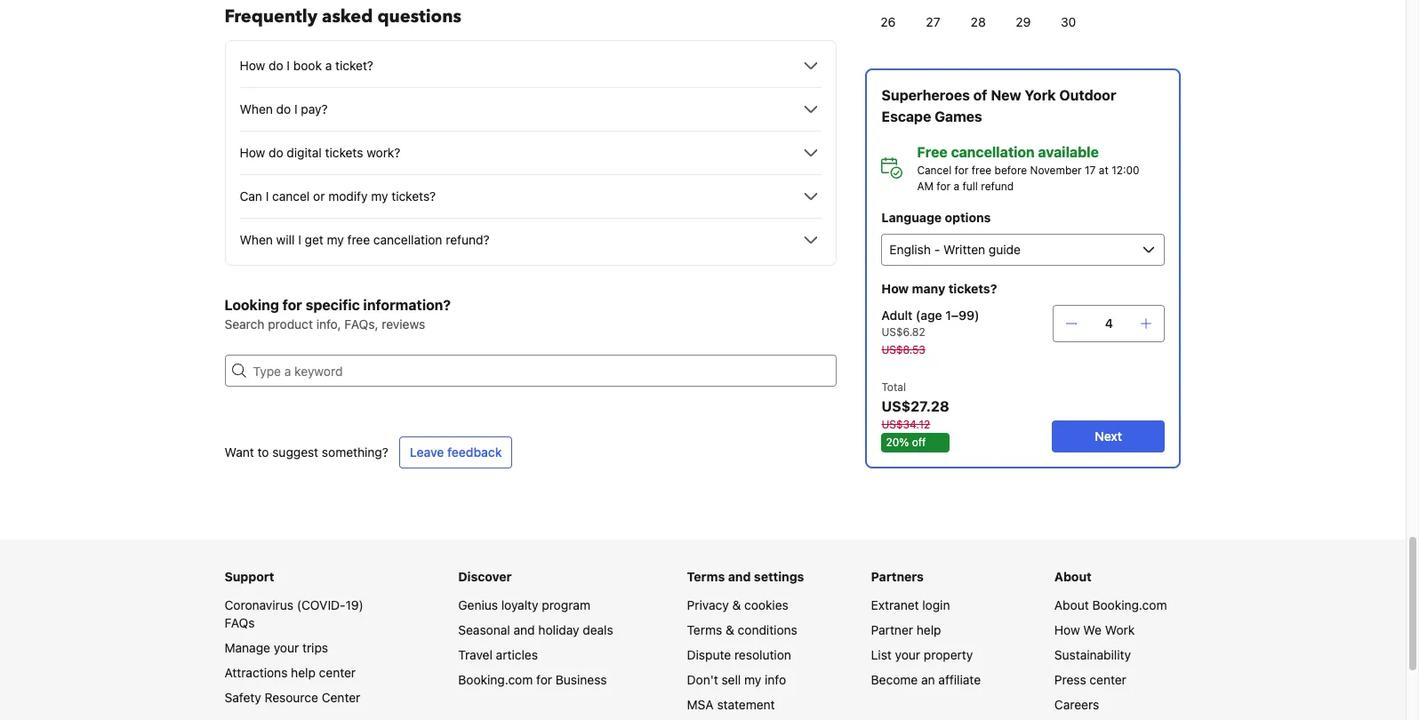 Task type: describe. For each thing, give the bounding box(es) containing it.
support
[[225, 569, 274, 584]]

statement
[[717, 697, 775, 712]]

1 horizontal spatial booking.com
[[1093, 598, 1167, 613]]

before
[[995, 164, 1027, 177]]

looking
[[225, 297, 279, 313]]

(age
[[916, 308, 943, 323]]

don't sell my info
[[687, 672, 786, 688]]

my inside dropdown button
[[327, 232, 344, 247]]

how we work link
[[1055, 623, 1135, 638]]

refund?
[[446, 232, 490, 247]]

partner help
[[871, 623, 941, 638]]

terms for terms and settings
[[687, 569, 725, 584]]

29 November 2023 checkbox
[[1001, 4, 1046, 40]]

free for cancellation
[[972, 164, 992, 177]]

work
[[1105, 623, 1135, 638]]

careers
[[1055, 697, 1100, 712]]

how for how do digital tickets work?
[[240, 145, 265, 160]]

my inside dropdown button
[[371, 189, 388, 204]]

sell
[[722, 672, 741, 688]]

do for tickets
[[269, 145, 283, 160]]

property
[[924, 647, 973, 663]]

attractions help center link
[[225, 665, 356, 680]]

login
[[923, 598, 950, 613]]

when do i pay?
[[240, 101, 328, 117]]

book
[[293, 58, 322, 73]]

when for when do i pay?
[[240, 101, 273, 117]]

how do i book a ticket? button
[[240, 55, 822, 76]]

us$34.12
[[882, 418, 931, 431]]

dispute resolution link
[[687, 647, 791, 663]]

how many tickets?
[[882, 281, 997, 296]]

something?
[[322, 445, 389, 460]]

for up full
[[955, 164, 969, 177]]

frequently asked questions
[[225, 4, 462, 28]]

travel articles
[[458, 647, 538, 663]]

privacy
[[687, 598, 729, 613]]

about for about booking.com
[[1055, 598, 1089, 613]]

safety resource center link
[[225, 690, 361, 705]]

when will i get my free cancellation refund? button
[[240, 229, 822, 251]]

genius
[[458, 598, 498, 613]]

adult
[[882, 308, 913, 323]]

extranet login
[[871, 598, 950, 613]]

cancel
[[917, 164, 952, 177]]

tickets? inside can i cancel or modify my tickets? dropdown button
[[392, 189, 436, 204]]

pay?
[[301, 101, 328, 117]]

26 November 2023 checkbox
[[866, 4, 911, 40]]

manage your trips
[[225, 640, 328, 655]]

info,
[[316, 317, 341, 332]]

partners
[[871, 569, 924, 584]]

escape
[[882, 109, 932, 125]]

& for privacy
[[732, 598, 741, 613]]

become an affiliate
[[871, 672, 981, 688]]

safety
[[225, 690, 261, 705]]

next
[[1095, 429, 1123, 444]]

articles
[[496, 647, 538, 663]]

get
[[305, 232, 324, 247]]

product
[[268, 317, 313, 332]]

for right the am
[[937, 180, 951, 193]]

i inside dropdown button
[[266, 189, 269, 204]]

resolution
[[735, 647, 791, 663]]

attractions
[[225, 665, 288, 680]]

privacy & cookies link
[[687, 598, 789, 613]]

to
[[257, 445, 269, 460]]

leave
[[410, 445, 444, 460]]

can i cancel or modify my tickets? button
[[240, 186, 822, 207]]

trips
[[302, 640, 328, 655]]

information?
[[363, 297, 451, 313]]

extranet login link
[[871, 598, 950, 613]]

about for about
[[1055, 569, 1092, 584]]

19)
[[346, 598, 364, 613]]

total us$27.28 us$34.12 20% off
[[882, 381, 950, 449]]

your for trips
[[274, 640, 299, 655]]

terms for terms & conditions
[[687, 623, 722, 638]]

27 November 2023 checkbox
[[911, 4, 956, 40]]

i for get
[[298, 232, 301, 247]]

us$8.53
[[882, 343, 926, 357]]

games
[[935, 109, 983, 125]]

28 November 2023 checkbox
[[956, 4, 1001, 40]]

2 horizontal spatial my
[[744, 672, 762, 688]]

cancellation inside dropdown button
[[373, 232, 442, 247]]

travel
[[458, 647, 493, 663]]

options
[[945, 210, 991, 225]]

Type a keyword field
[[246, 355, 837, 387]]

for inside looking for specific information? search product info, faqs, reviews
[[283, 297, 302, 313]]

a inside dropdown button
[[325, 58, 332, 73]]

leave feedback button
[[399, 437, 513, 469]]

we
[[1084, 623, 1102, 638]]

do for pay?
[[276, 101, 291, 117]]

and for settings
[[728, 569, 751, 584]]

1 horizontal spatial tickets?
[[949, 281, 997, 296]]

partner
[[871, 623, 913, 638]]

total
[[882, 381, 906, 394]]

manage your trips link
[[225, 640, 328, 655]]

how we work
[[1055, 623, 1135, 638]]

careers link
[[1055, 697, 1100, 712]]

search
[[225, 317, 265, 332]]

loyalty
[[501, 598, 539, 613]]

coronavirus
[[225, 598, 294, 613]]

outdoor
[[1060, 87, 1117, 103]]

questions
[[377, 4, 462, 28]]



Task type: vqa. For each thing, say whether or not it's contained in the screenshot.
booking.com for business link
yes



Task type: locate. For each thing, give the bounding box(es) containing it.
when do i pay? button
[[240, 99, 822, 120]]

will
[[276, 232, 295, 247]]

1 vertical spatial tickets?
[[949, 281, 997, 296]]

cancel
[[272, 189, 310, 204]]

your
[[274, 640, 299, 655], [895, 647, 921, 663]]

free right the "get" on the top left of page
[[347, 232, 370, 247]]

29
[[1016, 14, 1031, 29]]

free inside dropdown button
[[347, 232, 370, 247]]

sustainability link
[[1055, 647, 1131, 663]]

center
[[319, 665, 356, 680], [1090, 672, 1127, 688]]

when will i get my free cancellation refund?
[[240, 232, 490, 247]]

terms
[[687, 569, 725, 584], [687, 623, 722, 638]]

cookies
[[744, 598, 789, 613]]

0 vertical spatial free
[[972, 164, 992, 177]]

your for property
[[895, 647, 921, 663]]

0 horizontal spatial help
[[291, 665, 316, 680]]

1 terms from the top
[[687, 569, 725, 584]]

and for holiday
[[514, 623, 535, 638]]

0 horizontal spatial cancellation
[[373, 232, 442, 247]]

1 vertical spatial terms
[[687, 623, 722, 638]]

4
[[1105, 316, 1114, 331]]

of
[[974, 87, 988, 103]]

terms & conditions link
[[687, 623, 798, 638]]

a inside free cancellation available cancel for free before november 17 at 12:00 am for a full refund
[[954, 180, 960, 193]]

1 vertical spatial when
[[240, 232, 273, 247]]

a left full
[[954, 180, 960, 193]]

available
[[1038, 144, 1099, 160]]

0 vertical spatial do
[[269, 58, 283, 73]]

30
[[1061, 14, 1076, 29]]

my right sell
[[744, 672, 762, 688]]

1 vertical spatial help
[[291, 665, 316, 680]]

do left digital
[[269, 145, 283, 160]]

tickets? up 1–99)
[[949, 281, 997, 296]]

2 vertical spatial my
[[744, 672, 762, 688]]

i left book
[[287, 58, 290, 73]]

tickets
[[325, 145, 363, 160]]

digital
[[287, 145, 322, 160]]

partner help link
[[871, 623, 941, 638]]

i right can
[[266, 189, 269, 204]]

affiliate
[[939, 672, 981, 688]]

help up list your property
[[917, 623, 941, 638]]

1 horizontal spatial your
[[895, 647, 921, 663]]

& down privacy & cookies
[[726, 623, 735, 638]]

0 vertical spatial tickets?
[[392, 189, 436, 204]]

help for partner
[[917, 623, 941, 638]]

how for how many tickets?
[[882, 281, 909, 296]]

1 horizontal spatial my
[[371, 189, 388, 204]]

become an affiliate link
[[871, 672, 981, 688]]

0 vertical spatial &
[[732, 598, 741, 613]]

for up product
[[283, 297, 302, 313]]

list
[[871, 647, 892, 663]]

cancellation
[[951, 144, 1035, 160], [373, 232, 442, 247]]

when inside when will i get my free cancellation refund? dropdown button
[[240, 232, 273, 247]]

0 vertical spatial a
[[325, 58, 332, 73]]

adult (age 1–99) us$6.82
[[882, 308, 980, 339]]

conditions
[[738, 623, 798, 638]]

how left we
[[1055, 623, 1080, 638]]

us$6.82
[[882, 326, 926, 339]]

seasonal and holiday deals link
[[458, 623, 613, 638]]

msa statement link
[[687, 697, 775, 712]]

free inside free cancellation available cancel for free before november 17 at 12:00 am for a full refund
[[972, 164, 992, 177]]

how
[[240, 58, 265, 73], [240, 145, 265, 160], [882, 281, 909, 296], [1055, 623, 1080, 638]]

0 horizontal spatial tickets?
[[392, 189, 436, 204]]

1 horizontal spatial a
[[954, 180, 960, 193]]

reviews
[[382, 317, 425, 332]]

travel articles link
[[458, 647, 538, 663]]

when for when will i get my free cancellation refund?
[[240, 232, 273, 247]]

1 when from the top
[[240, 101, 273, 117]]

press
[[1055, 672, 1087, 688]]

faqs
[[225, 615, 255, 631]]

leave feedback
[[410, 445, 502, 460]]

do left book
[[269, 58, 283, 73]]

can
[[240, 189, 262, 204]]

how for how we work
[[1055, 623, 1080, 638]]

many
[[912, 281, 946, 296]]

list your property link
[[871, 647, 973, 663]]

and up privacy & cookies
[[728, 569, 751, 584]]

0 vertical spatial cancellation
[[951, 144, 1035, 160]]

0 horizontal spatial center
[[319, 665, 356, 680]]

1 horizontal spatial help
[[917, 623, 941, 638]]

booking.com
[[1093, 598, 1167, 613], [458, 672, 533, 688]]

about booking.com
[[1055, 598, 1167, 613]]

november
[[1030, 164, 1082, 177]]

0 vertical spatial when
[[240, 101, 273, 117]]

0 horizontal spatial booking.com
[[458, 672, 533, 688]]

tickets?
[[392, 189, 436, 204], [949, 281, 997, 296]]

my right the "get" on the top left of page
[[327, 232, 344, 247]]

for left business at left
[[536, 672, 552, 688]]

1–99)
[[946, 308, 980, 323]]

cancellation left 'refund?'
[[373, 232, 442, 247]]

0 vertical spatial help
[[917, 623, 941, 638]]

2 vertical spatial do
[[269, 145, 283, 160]]

coronavirus (covid-19) faqs
[[225, 598, 364, 631]]

help up safety resource center link on the bottom of the page
[[291, 665, 316, 680]]

0 vertical spatial and
[[728, 569, 751, 584]]

attractions help center
[[225, 665, 356, 680]]

or
[[313, 189, 325, 204]]

0 horizontal spatial and
[[514, 623, 535, 638]]

how do digital tickets work? button
[[240, 142, 822, 164]]

do left pay?
[[276, 101, 291, 117]]

asked
[[322, 4, 373, 28]]

help for attractions
[[291, 665, 316, 680]]

privacy & cookies
[[687, 598, 789, 613]]

1 horizontal spatial center
[[1090, 672, 1127, 688]]

1 vertical spatial cancellation
[[373, 232, 442, 247]]

1 vertical spatial free
[[347, 232, 370, 247]]

&
[[732, 598, 741, 613], [726, 623, 735, 638]]

info
[[765, 672, 786, 688]]

28
[[971, 14, 986, 29]]

how up can
[[240, 145, 265, 160]]

do inside 'dropdown button'
[[269, 145, 283, 160]]

2 when from the top
[[240, 232, 273, 247]]

30 November 2023 checkbox
[[1046, 4, 1091, 40]]

how inside 'dropdown button'
[[240, 145, 265, 160]]

0 vertical spatial terms
[[687, 569, 725, 584]]

center down the sustainability link
[[1090, 672, 1127, 688]]

settings
[[754, 569, 804, 584]]

how inside dropdown button
[[240, 58, 265, 73]]

your up attractions help center
[[274, 640, 299, 655]]

genius loyalty program link
[[458, 598, 591, 613]]

0 vertical spatial booking.com
[[1093, 598, 1167, 613]]

when inside when do i pay? dropdown button
[[240, 101, 273, 117]]

specific
[[306, 297, 360, 313]]

free
[[917, 144, 948, 160]]

1 horizontal spatial and
[[728, 569, 751, 584]]

how do i book a ticket?
[[240, 58, 374, 73]]

about up about booking.com link
[[1055, 569, 1092, 584]]

when left pay?
[[240, 101, 273, 117]]

terms up privacy
[[687, 569, 725, 584]]

when left will
[[240, 232, 273, 247]]

free up full
[[972, 164, 992, 177]]

1 vertical spatial my
[[327, 232, 344, 247]]

tickets? down work?
[[392, 189, 436, 204]]

a right book
[[325, 58, 332, 73]]

and down "genius loyalty program"
[[514, 623, 535, 638]]

26
[[881, 14, 896, 29]]

seasonal and holiday deals
[[458, 623, 613, 638]]

press center
[[1055, 672, 1127, 688]]

and
[[728, 569, 751, 584], [514, 623, 535, 638]]

1 vertical spatial a
[[954, 180, 960, 193]]

off
[[912, 436, 926, 449]]

center
[[322, 690, 361, 705]]

about up we
[[1055, 598, 1089, 613]]

modify
[[328, 189, 368, 204]]

my right modify
[[371, 189, 388, 204]]

terms & conditions
[[687, 623, 798, 638]]

2 terms from the top
[[687, 623, 722, 638]]

1 vertical spatial booking.com
[[458, 672, 533, 688]]

2 about from the top
[[1055, 598, 1089, 613]]

0 horizontal spatial a
[[325, 58, 332, 73]]

ticket?
[[335, 58, 374, 73]]

seasonal
[[458, 623, 510, 638]]

0 horizontal spatial your
[[274, 640, 299, 655]]

0 vertical spatial my
[[371, 189, 388, 204]]

how up the adult
[[882, 281, 909, 296]]

1 vertical spatial &
[[726, 623, 735, 638]]

can i cancel or modify my tickets?
[[240, 189, 436, 204]]

free cancellation available cancel for free before november 17 at 12:00 am for a full refund
[[917, 144, 1140, 193]]

want to suggest something?
[[225, 445, 389, 460]]

list your property
[[871, 647, 973, 663]]

superheroes of new york outdoor escape games
[[882, 87, 1117, 125]]

0 horizontal spatial free
[[347, 232, 370, 247]]

booking.com up work
[[1093, 598, 1167, 613]]

language options
[[882, 210, 991, 225]]

your down partner help 'link'
[[895, 647, 921, 663]]

free for will
[[347, 232, 370, 247]]

work?
[[367, 145, 401, 160]]

1 vertical spatial and
[[514, 623, 535, 638]]

booking.com down travel articles
[[458, 672, 533, 688]]

i right will
[[298, 232, 301, 247]]

& up "terms & conditions" link on the bottom of the page
[[732, 598, 741, 613]]

i for book
[[287, 58, 290, 73]]

become
[[871, 672, 918, 688]]

do for book
[[269, 58, 283, 73]]

center up "center"
[[319, 665, 356, 680]]

cancellation inside free cancellation available cancel for free before november 17 at 12:00 am for a full refund
[[951, 144, 1035, 160]]

1 horizontal spatial cancellation
[[951, 144, 1035, 160]]

0 vertical spatial about
[[1055, 569, 1092, 584]]

1 vertical spatial about
[[1055, 598, 1089, 613]]

want
[[225, 445, 254, 460]]

cancellation up the before at top
[[951, 144, 1035, 160]]

terms down privacy
[[687, 623, 722, 638]]

1 horizontal spatial free
[[972, 164, 992, 177]]

how for how do i book a ticket?
[[240, 58, 265, 73]]

i left pay?
[[294, 101, 298, 117]]

0 horizontal spatial my
[[327, 232, 344, 247]]

free
[[972, 164, 992, 177], [347, 232, 370, 247]]

27
[[926, 14, 941, 29]]

am
[[917, 180, 934, 193]]

program
[[542, 598, 591, 613]]

my
[[371, 189, 388, 204], [327, 232, 344, 247], [744, 672, 762, 688]]

& for terms
[[726, 623, 735, 638]]

1 vertical spatial do
[[276, 101, 291, 117]]

how down frequently
[[240, 58, 265, 73]]

sustainability
[[1055, 647, 1131, 663]]

1 about from the top
[[1055, 569, 1092, 584]]

deals
[[583, 623, 613, 638]]

i for pay?
[[294, 101, 298, 117]]



